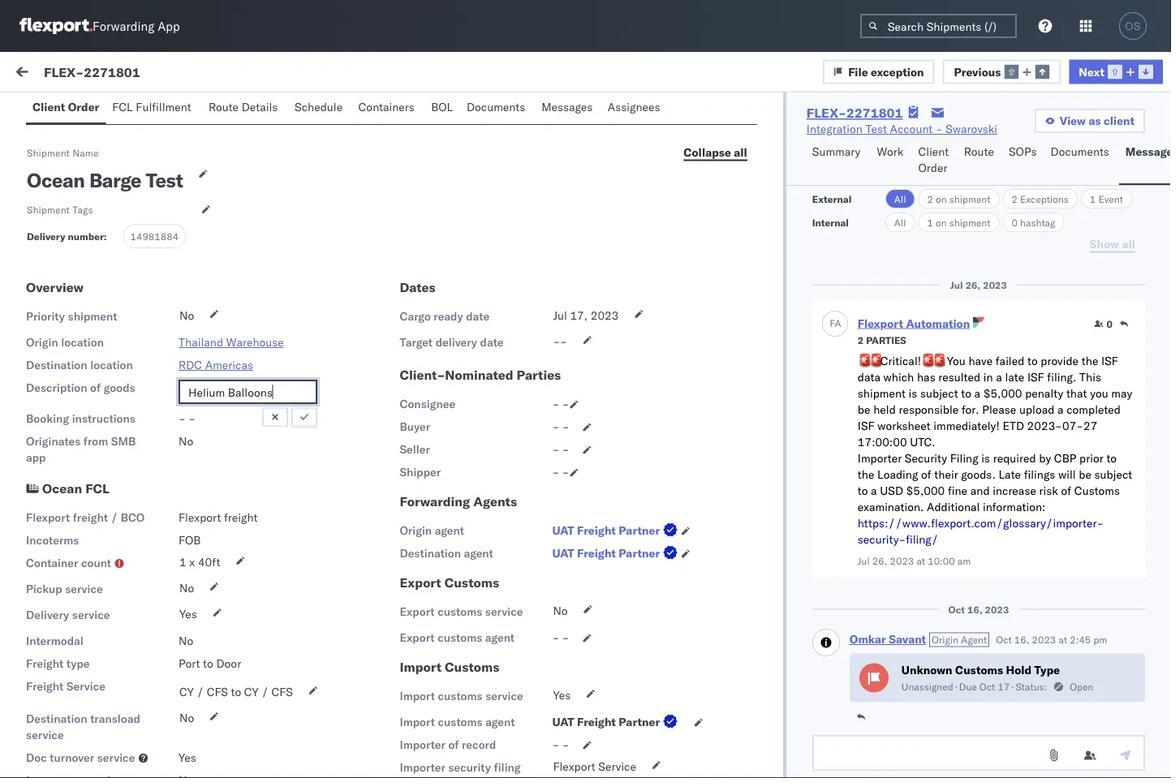 Task type: locate. For each thing, give the bounding box(es) containing it.
2 vertical spatial your
[[322, 374, 344, 388]]

shipment down understanding
[[49, 390, 97, 405]]

0 vertical spatial $5,000
[[984, 387, 1022, 401]]

cy
[[179, 685, 194, 699], [244, 685, 259, 699]]

deal
[[124, 236, 146, 250]]

fcl inside button
[[112, 100, 133, 114]]

458574 down fine
[[947, 513, 989, 528]]

(0) inside internal (0) button
[[152, 103, 173, 117]]

1 vertical spatial pdt
[[525, 416, 546, 430]]

client order button down account
[[912, 137, 958, 185]]

2 pdt from the top
[[525, 416, 546, 430]]

(0) for message (0)
[[245, 67, 266, 81]]

flex- 458574 up utc.
[[913, 416, 989, 430]]

0 inside button
[[1107, 318, 1113, 330]]

update you with the status of your shipment as soon as possible.
[[49, 374, 344, 405]]

1 horizontal spatial this
[[95, 326, 117, 340]]

2 left exceptions
[[1012, 193, 1018, 205]]

delivery down shipment tags
[[27, 231, 65, 243]]

intermodal
[[26, 634, 83, 648]]

1 vertical spatial location
[[90, 358, 133, 372]]

exception
[[871, 64, 924, 79]]

cbp
[[1054, 452, 1077, 466]]

a left :
[[85, 236, 91, 250]]

shipment inside update you with the status of your shipment as soon as possible.
[[49, 390, 97, 405]]

collapse all
[[684, 145, 748, 159]]

nominated
[[445, 367, 514, 383]]

2 horizontal spatial as
[[1089, 114, 1101, 128]]

export customs service
[[400, 605, 523, 619]]

external for external
[[812, 193, 852, 205]]

shipment for shipment tags
[[27, 203, 70, 216]]

subject
[[921, 387, 958, 401], [1095, 468, 1133, 482]]

is down the has
[[909, 387, 918, 401]]

external (0)
[[26, 103, 93, 117]]

2 freight from the left
[[224, 511, 258, 525]]

0 vertical spatial external
[[26, 103, 69, 117]]

service for destination transload service
[[26, 728, 64, 742]]

origin inside omkar savant origin agent
[[932, 634, 959, 647]]

0 vertical spatial uat
[[552, 524, 574, 538]]

1 horizontal spatial origin
[[400, 524, 432, 538]]

service down pickup service
[[72, 608, 110, 622]]

2 for exceptions
[[1012, 193, 1018, 205]]

external inside button
[[26, 103, 69, 117]]

2271801 up integration test account - swarovski
[[847, 105, 903, 121]]

0 horizontal spatial work
[[157, 67, 184, 81]]

at inside 🚨🚨critical!🚨🚨 you have failed to provide the isf data which has resulted in a late isf filing. this shipment is subject to a $5,000 penalty that you may be held responsible for. please upload a completed isf worksheet immediately! etd 2023-07-27 17:00:00 utc. importer security filing is required by cbp prior to the loading of their goods. late filings will be subject to a usd $5,000 fine and increase risk of customs examination. additional information: https://www.flexport.com/glossary/importer- security-filing/ jul 26, 2023 at 10:00 am
[[917, 555, 926, 567]]

we
[[49, 309, 65, 324], [206, 358, 222, 372]]

flexport for flexport freight
[[179, 511, 221, 525]]

0 vertical spatial 0
[[1012, 216, 1018, 229]]

rdc
[[179, 358, 202, 372]]

omkar savant down 'ocean fcl'
[[79, 500, 151, 515]]

0 vertical spatial client order button
[[26, 93, 106, 124]]

458574
[[947, 205, 989, 219], [947, 311, 989, 325], [947, 416, 989, 430], [947, 513, 989, 528]]

1 oct 26, 2023, 2:44 pm pdt from the top
[[401, 416, 546, 430]]

app
[[26, 451, 46, 465]]

1 horizontal spatial cy
[[244, 685, 259, 699]]

that down filing. at the top right of page
[[1067, 387, 1087, 401]]

shipment for shipment name
[[27, 147, 70, 159]]

3 uat from the top
[[552, 715, 574, 729]]

0 horizontal spatial /
[[111, 511, 118, 525]]

2023 right 17, at the top of page
[[591, 309, 619, 323]]

import work
[[120, 67, 184, 81]]

schedule inside button
[[295, 100, 343, 114]]

service up import customs agent
[[486, 689, 523, 703]]

swarovski
[[946, 122, 998, 136]]

jul up automation on the right top
[[950, 279, 963, 291]]

freight
[[577, 524, 616, 538], [577, 546, 616, 561], [26, 657, 64, 671], [26, 680, 64, 694], [577, 715, 616, 729]]

2 partner from the top
[[619, 546, 660, 561]]

no
[[179, 309, 194, 323], [179, 434, 193, 449], [179, 581, 194, 595], [553, 604, 568, 618], [179, 634, 193, 648], [179, 711, 194, 725]]

0 horizontal spatial is
[[74, 236, 82, 250]]

work up external (0)
[[46, 63, 88, 85]]

2271801 down 'forwarding app' link
[[84, 64, 140, 80]]

1 vertical spatial flex-2271801
[[807, 105, 903, 121]]

2023 inside 🚨🚨critical!🚨🚨 you have failed to provide the isf data which has resulted in a late isf filing. this shipment is subject to a $5,000 penalty that you may be held responsible for. please upload a completed isf worksheet immediately! etd 2023-07-27 17:00:00 utc. importer security filing is required by cbp prior to the loading of their goods. late filings will be subject to a usd $5,000 fine and increase risk of customs examination. additional information: https://www.flexport.com/glossary/importer- security-filing/ jul 26, 2023 at 10:00 am
[[890, 555, 914, 567]]

2 vertical spatial export
[[400, 631, 435, 645]]

1 horizontal spatial external
[[812, 193, 852, 205]]

failed
[[996, 354, 1025, 369]]

458574 up filing
[[947, 416, 989, 430]]

0 vertical spatial fcl
[[112, 100, 133, 114]]

order down related
[[919, 161, 948, 175]]

2 uat freight partner link from the top
[[552, 546, 681, 562]]

0 vertical spatial work
[[157, 67, 184, 81]]

2 export from the top
[[400, 605, 435, 619]]

2023
[[983, 279, 1007, 291], [591, 309, 619, 323], [890, 555, 914, 567], [985, 604, 1009, 616], [1032, 634, 1056, 647]]

flexport automation
[[858, 317, 970, 331]]

2:44 down agents
[[478, 513, 502, 528]]

your inside update you with the status of your shipment as soon as possible.
[[322, 374, 344, 388]]

0 vertical spatial forwarding
[[93, 18, 154, 34]]

is up goods.
[[982, 452, 990, 466]]

0 vertical spatial route
[[209, 100, 239, 114]]

import inside button
[[120, 67, 155, 81]]

jul down security-
[[858, 555, 870, 567]]

resize handle column header
[[630, 136, 650, 567], [886, 136, 906, 567], [1142, 136, 1162, 567]]

route inside button
[[209, 100, 239, 114]]

2 vertical spatial partner
[[619, 715, 660, 729]]

0 vertical spatial this
[[49, 236, 71, 250]]

penalty
[[1025, 387, 1064, 401]]

jul for jul 17, 2023
[[553, 309, 567, 323]]

on for 2
[[936, 193, 947, 205]]

delay
[[148, 431, 179, 445]]

date.
[[176, 358, 203, 372]]

ocean up flexport freight / bco
[[42, 481, 82, 497]]

exception: for exception: (air recovery) schedule delay: terminal cargo availability delay
[[52, 415, 109, 429]]

this
[[215, 342, 234, 356]]

date for cargo ready date
[[466, 309, 490, 324]]

omkar savant origin agent
[[850, 633, 987, 647]]

of right status
[[309, 374, 319, 388]]

2 vertical spatial origin
[[932, 634, 959, 647]]

you up completed
[[1090, 387, 1109, 401]]

2 o s from the top
[[54, 283, 65, 293]]

2 shipment from the top
[[27, 203, 70, 216]]

customs for import customs agent
[[438, 715, 483, 729]]

assignees
[[608, 100, 660, 114]]

customs for export customs
[[445, 575, 499, 591]]

customs
[[1075, 484, 1120, 498], [445, 575, 499, 591], [445, 659, 500, 675], [956, 663, 1003, 677]]

destination for destination location
[[26, 358, 87, 372]]

1 all button from the top
[[886, 189, 915, 209]]

26, up target
[[422, 311, 440, 325]]

agent up destination agent
[[435, 524, 464, 538]]

oct 16, 2023
[[949, 604, 1009, 616]]

0 vertical spatial all
[[894, 193, 906, 205]]

0 horizontal spatial schedule
[[198, 415, 249, 429]]

status
[[274, 374, 306, 388]]

0 vertical spatial destination
[[26, 358, 87, 372]]

2023 for oct 16, 2023 at 2:45 pm
[[1032, 634, 1056, 647]]

service up export customs agent
[[485, 605, 523, 619]]

0 vertical spatial jul
[[950, 279, 963, 291]]

0 horizontal spatial cargo
[[49, 431, 81, 445]]

2 uat from the top
[[552, 546, 574, 561]]

flexport. image
[[19, 18, 93, 34]]

2 458574 from the top
[[947, 311, 989, 325]]

parties
[[517, 367, 561, 383]]

filings
[[1024, 468, 1056, 482]]

26, inside 🚨🚨critical!🚨🚨 you have failed to provide the isf data which has resulted in a late isf filing. this shipment is subject to a $5,000 penalty that you may be held responsible for. please upload a completed isf worksheet immediately! etd 2023-07-27 17:00:00 utc. importer security filing is required by cbp prior to the loading of their goods. late filings will be subject to a usd $5,000 fine and increase risk of customs examination. additional information: https://www.flexport.com/glossary/importer- security-filing/ jul 26, 2023 at 10:00 am
[[873, 555, 888, 567]]

jul left 17, at the top of page
[[553, 309, 567, 323]]

1 uat freight partner from the top
[[552, 524, 660, 538]]

1 vertical spatial 2271801
[[847, 105, 903, 121]]

2023 for jul 26, 2023
[[983, 279, 1007, 291]]

internal for internal (0)
[[109, 103, 149, 117]]

2 pm from the top
[[505, 416, 522, 430]]

data
[[858, 371, 881, 385]]

- - for buyer
[[552, 420, 569, 434]]

🚨🚨critical!🚨🚨
[[858, 354, 944, 369]]

exception: for exception:
[[52, 204, 109, 218]]

(0) inside the external (0) button
[[72, 103, 93, 117]]

flexport freight
[[179, 511, 258, 525]]

file exception
[[848, 64, 924, 79]]

customs for unknown customs hold type
[[956, 663, 1003, 677]]

1 horizontal spatial schedule
[[295, 100, 343, 114]]

3 2023, from the top
[[443, 513, 475, 528]]

on up "1 on shipment"
[[936, 193, 947, 205]]

1 vertical spatial that
[[1067, 387, 1087, 401]]

2 inside button
[[858, 334, 864, 347]]

work up fulfillment
[[157, 67, 184, 81]]

1 horizontal spatial with
[[229, 374, 251, 388]]

1 vertical spatial your
[[282, 358, 305, 372]]

2 all button from the top
[[886, 213, 915, 232]]

this
[[49, 236, 71, 250], [95, 326, 117, 340], [1080, 371, 1102, 385]]

work for related
[[950, 141, 971, 153]]

1 vertical spatial uat
[[552, 546, 574, 561]]

exception: up the number
[[52, 204, 109, 218]]

flex- 458574 down route button
[[913, 205, 989, 219]]

1 vertical spatial documents button
[[1044, 137, 1119, 185]]

jul
[[950, 279, 963, 291], [553, 309, 567, 323], [858, 555, 870, 567]]

- - for importer of record
[[552, 738, 569, 752]]

- - for seller
[[552, 442, 569, 457]]

security
[[448, 761, 491, 775]]

cargo
[[400, 309, 431, 324], [49, 431, 81, 445]]

no for priority shipment
[[179, 309, 194, 323]]

flex-2271801 down 'forwarding app' link
[[44, 64, 140, 80]]

oct up destination agent
[[401, 513, 420, 528]]

oct 26, 2023, 2:45 pm pdt
[[401, 311, 546, 325]]

4 s from the top
[[60, 502, 65, 512]]

1 vertical spatial 2023,
[[443, 416, 475, 430]]

flex- 458574 down fine
[[913, 513, 989, 528]]

open
[[1070, 682, 1094, 694]]

3 pm from the top
[[505, 513, 522, 528]]

4 458574 from the top
[[947, 513, 989, 528]]

client for bottommost client order button
[[919, 145, 949, 159]]

o up priority
[[54, 283, 60, 293]]

3 pdt from the top
[[525, 513, 546, 528]]

0 horizontal spatial that
[[191, 342, 212, 356]]

export for export customs
[[400, 575, 441, 591]]

0 horizontal spatial at
[[917, 555, 926, 567]]

agents
[[473, 494, 517, 510]]

category
[[658, 141, 697, 153]]

1 vertical spatial client
[[919, 145, 949, 159]]

forwarding
[[93, 18, 154, 34], [400, 494, 470, 510]]

2 oct 26, 2023, 2:44 pm pdt from the top
[[401, 513, 546, 528]]

1 on shipment
[[927, 216, 991, 229]]

with down americas
[[229, 374, 251, 388]]

at up type
[[1059, 634, 1068, 647]]

date right ready
[[466, 309, 490, 324]]

service inside destination transload service
[[26, 728, 64, 742]]

1 uat freight partner link from the top
[[552, 523, 681, 539]]

0 horizontal spatial client order button
[[26, 93, 106, 124]]

1 export from the top
[[400, 575, 441, 591]]

internal (0) button
[[102, 96, 182, 127]]

(0) for internal (0)
[[152, 103, 173, 117]]

of down will
[[1062, 484, 1072, 498]]

work down integration test account - swarovski link
[[877, 145, 904, 159]]

1 horizontal spatial work
[[877, 145, 904, 159]]

filing
[[950, 452, 979, 466]]

3 resize handle column header from the left
[[1142, 136, 1162, 567]]

0 vertical spatial with
[[171, 236, 193, 250]]

list
[[239, 103, 259, 117]]

0 vertical spatial client order
[[32, 100, 99, 114]]

0 vertical spatial pdt
[[525, 311, 546, 325]]

2 vertical spatial jul
[[858, 555, 870, 567]]

0 vertical spatial delivery
[[436, 335, 477, 349]]

17
[[998, 682, 1010, 694]]

subject up "responsible"
[[921, 387, 958, 401]]

import up importer of record
[[400, 715, 435, 729]]

as up the instructions
[[100, 390, 111, 405]]

item/shipment
[[974, 141, 1040, 153]]

0 vertical spatial origin
[[26, 335, 58, 349]]

delivery for delivery service
[[26, 608, 69, 622]]

on down 2 on shipment
[[936, 216, 947, 229]]

importer inside importer security filing provider
[[400, 761, 446, 775]]

shipment inside 🚨🚨critical!🚨🚨 you have failed to provide the isf data which has resulted in a late isf filing. this shipment is subject to a $5,000 penalty that you may be held responsible for. please upload a completed isf worksheet immediately! etd 2023-07-27 17:00:00 utc. importer security filing is required by cbp prior to the loading of their goods. late filings will be subject to a usd $5,000 fine and increase risk of customs examination. additional information: https://www.flexport.com/glossary/importer- security-filing/ jul 26, 2023 at 10:00 am
[[858, 387, 906, 401]]

at
[[917, 555, 926, 567], [1059, 634, 1068, 647]]

export down destination agent
[[400, 575, 441, 591]]

loading
[[878, 468, 918, 482]]

None text field
[[812, 736, 1145, 771]]

1 horizontal spatial flex-2271801
[[807, 105, 903, 121]]

customs up import customs agent
[[438, 689, 483, 703]]

that inside 🚨🚨critical!🚨🚨 you have failed to provide the isf data which has resulted in a late isf filing. this shipment is subject to a $5,000 penalty that you may be held responsible for. please upload a completed isf worksheet immediately! etd 2023-07-27 17:00:00 utc. importer security filing is required by cbp prior to the loading of their goods. late filings will be subject to a usd $5,000 fine and increase risk of customs examination. additional information: https://www.flexport.com/glossary/importer- security-filing/ jul 26, 2023 at 10:00 am
[[1067, 387, 1087, 401]]

internal inside button
[[109, 103, 149, 117]]

1 partner from the top
[[619, 524, 660, 538]]

file exception button
[[823, 59, 935, 84], [823, 59, 935, 84]]

customs up due at right
[[956, 663, 1003, 677]]

view as client button
[[1035, 109, 1145, 133]]

1 vertical spatial destination
[[400, 546, 461, 561]]

3 export from the top
[[400, 631, 435, 645]]

oct left 17
[[980, 682, 996, 694]]

0 vertical spatial partner
[[619, 524, 660, 538]]

availability
[[84, 431, 146, 445]]

soon
[[114, 390, 139, 405]]

0 horizontal spatial client order
[[32, 100, 99, 114]]

your inside your shipment, delayed. this
[[180, 309, 203, 324]]

0 horizontal spatial route
[[209, 100, 239, 114]]

may up completed
[[1112, 387, 1133, 401]]

delivery inside note that this may impact shipment's final delivery date. we appreciate your understanding and
[[133, 358, 173, 372]]

1 horizontal spatial 2
[[927, 193, 934, 205]]

to up for.
[[961, 387, 972, 401]]

0 vertical spatial the
[[1082, 354, 1099, 369]]

4 customs from the top
[[438, 715, 483, 729]]

americas
[[205, 358, 253, 372]]

this down the notifying
[[95, 326, 117, 340]]

cfs
[[207, 685, 228, 699], [272, 685, 293, 699]]

buyer
[[400, 420, 430, 434]]

1 vertical spatial partner
[[619, 546, 660, 561]]

1 vertical spatial delivery
[[26, 608, 69, 622]]

messages
[[542, 100, 593, 114]]

oct 26, 2023, 2:44 pm pdt down nominated
[[401, 416, 546, 430]]

2023 up agent
[[985, 604, 1009, 616]]

0 vertical spatial test
[[866, 122, 887, 136]]

0 horizontal spatial we
[[49, 309, 65, 324]]

customs down prior
[[1075, 484, 1120, 498]]

delivery down note
[[133, 358, 173, 372]]

2 on from the top
[[936, 216, 947, 229]]

omkar savant up the instructions
[[79, 387, 151, 401]]

late
[[999, 468, 1021, 482]]

import
[[120, 67, 155, 81], [400, 659, 442, 675], [400, 689, 435, 703], [400, 715, 435, 729]]

0 vertical spatial 2271801
[[84, 64, 140, 80]]

1 horizontal spatial may
[[1112, 387, 1133, 401]]

client for the top client order button
[[32, 100, 65, 114]]

0 for 0 hashtag
[[1012, 216, 1018, 229]]

- - for shipper
[[552, 465, 569, 479]]

3 o from the top
[[54, 389, 60, 399]]

fcl fulfillment button
[[106, 93, 202, 124]]

destination inside destination transload service
[[26, 712, 87, 726]]

may up appreciate
[[237, 342, 259, 356]]

may inside 🚨🚨critical!🚨🚨 you have failed to provide the isf data which has resulted in a late isf filing. this shipment is subject to a $5,000 penalty that you may be held responsible for. please upload a completed isf worksheet immediately! etd 2023-07-27 17:00:00 utc. importer security filing is required by cbp prior to the loading of their goods. late filings will be subject to a usd $5,000 fine and increase risk of customs examination. additional information: https://www.flexport.com/glossary/importer- security-filing/ jul 26, 2023 at 10:00 am
[[1112, 387, 1133, 401]]

2:45 left pm
[[1070, 634, 1091, 647]]

2 vertical spatial yes
[[179, 751, 196, 765]]

jul 17, 2023
[[553, 309, 619, 323]]

0 vertical spatial 16,
[[968, 604, 983, 616]]

cargo down 'booking instructions'
[[49, 431, 81, 445]]

3 customs from the top
[[438, 689, 483, 703]]

2 exception: from the top
[[52, 415, 109, 429]]

1 on from the top
[[936, 193, 947, 205]]

0 horizontal spatial subject
[[921, 387, 958, 401]]

0 horizontal spatial 2:45
[[478, 311, 502, 325]]

shipment name
[[27, 147, 99, 159]]

thailand warehouse
[[179, 335, 284, 349]]

0 horizontal spatial freight
[[73, 511, 108, 525]]

with inside this is a great deal and with partnership.
[[171, 236, 193, 250]]

documents down view
[[1051, 145, 1110, 159]]

1 2023, from the top
[[443, 311, 475, 325]]

delivery down ready
[[436, 335, 477, 349]]

0 vertical spatial schedule
[[295, 100, 343, 114]]

cargo up target
[[400, 309, 431, 324]]

0 vertical spatial uat freight partner
[[552, 524, 660, 538]]

0 horizontal spatial forwarding
[[93, 18, 154, 34]]

flexport for flexport freight / bco
[[26, 511, 70, 525]]

jul inside 🚨🚨critical!🚨🚨 you have failed to provide the isf data which has resulted in a late isf filing. this shipment is subject to a $5,000 penalty that you may be held responsible for. please upload a completed isf worksheet immediately! etd 2023-07-27 17:00:00 utc. importer security filing is required by cbp prior to the loading of their goods. late filings will be subject to a usd $5,000 fine and increase risk of customs examination. additional information: https://www.flexport.com/glossary/importer- security-filing/ jul 26, 2023 at 10:00 am
[[858, 555, 870, 567]]

0 vertical spatial date
[[466, 309, 490, 324]]

1 458574 from the top
[[947, 205, 989, 219]]

0 horizontal spatial may
[[237, 342, 259, 356]]

route inside button
[[964, 145, 994, 159]]

cargo ready date
[[400, 309, 490, 324]]

automation
[[906, 317, 970, 331]]

0 horizontal spatial resize handle column header
[[630, 136, 650, 567]]

2 horizontal spatial your
[[322, 374, 344, 388]]

0 vertical spatial exception:
[[52, 204, 109, 218]]

omkar savant up the notifying
[[79, 281, 151, 296]]

1 uat from the top
[[552, 524, 574, 538]]

this inside this is a great deal and with partnership.
[[49, 236, 71, 250]]

2 vertical spatial uat freight partner
[[552, 715, 660, 729]]

all button left "1 on shipment"
[[886, 213, 915, 232]]

cargo inside "exception: (air recovery) schedule delay: terminal cargo availability delay"
[[49, 431, 81, 445]]

you down rdc americas link
[[208, 374, 226, 388]]

2 uat freight partner from the top
[[552, 546, 660, 561]]

2023,
[[443, 311, 475, 325], [443, 416, 475, 430], [443, 513, 475, 528]]

1 exception: from the top
[[52, 204, 109, 218]]

0 vertical spatial and
[[148, 236, 168, 250]]

s down 'ocean fcl'
[[60, 502, 65, 512]]

of down import customs agent
[[448, 738, 459, 752]]

2 on shipment
[[927, 193, 991, 205]]

service down transload
[[97, 751, 135, 765]]

ocean fcl
[[42, 481, 109, 497]]

1 vertical spatial uat freight partner
[[552, 546, 660, 561]]

1 all from the top
[[894, 193, 906, 205]]

1 horizontal spatial 2271801
[[847, 105, 903, 121]]

door
[[216, 657, 241, 671]]

flexport for flexport service
[[553, 760, 596, 774]]

$5,000 up please
[[984, 387, 1022, 401]]

customs for export customs agent
[[438, 631, 482, 645]]

1 horizontal spatial 2:45
[[1070, 634, 1091, 647]]

exception: inside "exception: (air recovery) schedule delay: terminal cargo availability delay"
[[52, 415, 109, 429]]

4 omkar savant from the top
[[79, 500, 151, 515]]

2023 down "1 on shipment"
[[983, 279, 1007, 291]]

oct
[[401, 311, 420, 325], [401, 416, 420, 430], [401, 513, 420, 528], [949, 604, 965, 616], [996, 634, 1012, 647], [980, 682, 996, 694]]

3 s from the top
[[60, 389, 65, 399]]

service for import customs service
[[486, 689, 523, 703]]

view
[[1060, 114, 1086, 128]]

date for target delivery date
[[480, 335, 504, 349]]

agent down export customs service
[[485, 631, 515, 645]]

1 freight from the left
[[73, 511, 108, 525]]

- -
[[552, 397, 569, 411], [179, 412, 196, 426], [552, 420, 569, 434], [552, 442, 569, 457], [552, 465, 569, 479], [552, 631, 569, 645], [552, 738, 569, 752]]

1 shipment from the top
[[27, 147, 70, 159]]

flex-2271801 up integration
[[807, 105, 903, 121]]

3 omkar savant from the top
[[79, 387, 151, 401]]

1 customs from the top
[[438, 605, 482, 619]]

0 horizontal spatial you
[[208, 374, 226, 388]]

freight type
[[26, 657, 90, 671]]

2 cy from the left
[[244, 685, 259, 699]]

customs for export customs service
[[438, 605, 482, 619]]

1 down 2 on shipment
[[927, 216, 934, 229]]

a inside this is a great deal and with partnership.
[[85, 236, 91, 250]]

2 vertical spatial importer
[[400, 761, 446, 775]]

required
[[993, 452, 1036, 466]]

2 horizontal spatial resize handle column header
[[1142, 136, 1162, 567]]

forwarding for forwarding agents
[[400, 494, 470, 510]]

2 all from the top
[[894, 216, 906, 229]]

oct 26, 2023, 2:44 pm pdt down forwarding agents
[[401, 513, 546, 528]]

documents for documents button to the top
[[467, 100, 525, 114]]

held
[[874, 403, 896, 417]]

integration
[[807, 122, 863, 136]]

0 vertical spatial internal
[[109, 103, 149, 117]]

the left loading
[[858, 468, 875, 482]]

client order button
[[26, 93, 106, 124], [912, 137, 958, 185]]

delivery number :
[[27, 231, 107, 243]]

origin for origin location
[[26, 335, 58, 349]]

1 vertical spatial date
[[480, 335, 504, 349]]

pdt for @
[[525, 513, 546, 528]]

2 resize handle column header from the left
[[886, 136, 906, 567]]

- - for consignee
[[552, 397, 569, 411]]

originates
[[26, 434, 81, 449]]

understanding
[[49, 374, 123, 388]]

3 partner from the top
[[619, 715, 660, 729]]

0 horizontal spatial order
[[68, 100, 99, 114]]

0 vertical spatial on
[[936, 193, 947, 205]]

2 vertical spatial pm
[[505, 513, 522, 528]]

order down my work
[[68, 100, 99, 114]]

1 for 1 on shipment
[[927, 216, 934, 229]]

0 horizontal spatial (0)
[[72, 103, 93, 117]]

1 pm from the top
[[505, 311, 522, 325]]

shipment,
[[206, 309, 257, 324]]

no for export customs service
[[553, 604, 568, 618]]

1 cfs from the left
[[207, 685, 228, 699]]

2 cfs from the left
[[272, 685, 293, 699]]

import for import customs
[[400, 659, 442, 675]]

2023 down filing/
[[890, 555, 914, 567]]

is inside this is a great deal and with partnership.
[[74, 236, 82, 250]]

uat freight partner for destination agent
[[552, 546, 660, 561]]

1 pdt from the top
[[525, 311, 546, 325]]

2023, down forwarding agents
[[443, 513, 475, 528]]

to down door
[[231, 685, 241, 699]]

2023, for we
[[443, 311, 475, 325]]

customs down export customs service
[[438, 631, 482, 645]]

ocean for ocean barge test
[[27, 168, 85, 192]]

1 horizontal spatial that
[[1067, 387, 1087, 401]]

4 o s from the top
[[54, 502, 65, 512]]

uat freight partner link for destination agent
[[552, 546, 681, 562]]

yes for delivery service
[[179, 607, 197, 621]]

0 vertical spatial importer
[[858, 452, 902, 466]]

o s up booking
[[54, 389, 65, 399]]

am
[[958, 555, 971, 567]]

27
[[1084, 419, 1098, 434]]

risk
[[1040, 484, 1059, 498]]

shipment up delayed.
[[68, 309, 117, 324]]

1 vertical spatial uat freight partner link
[[552, 546, 681, 562]]

shipment
[[27, 147, 70, 159], [27, 203, 70, 216]]

as right view
[[1089, 114, 1101, 128]]

number
[[68, 231, 104, 243]]

1 horizontal spatial service
[[599, 760, 636, 774]]

we inside note that this may impact shipment's final delivery date. we appreciate your understanding and
[[206, 358, 222, 372]]

flex- 458574 down jul 26, 2023
[[913, 311, 989, 325]]

1 horizontal spatial fcl
[[112, 100, 133, 114]]

16, for oct 16, 2023
[[968, 604, 983, 616]]

flexport up '2 parties' button
[[858, 317, 904, 331]]

delivery down the pickup
[[26, 608, 69, 622]]

2 customs from the top
[[438, 631, 482, 645]]

this right filing. at the top right of page
[[1080, 371, 1102, 385]]



Task type: vqa. For each thing, say whether or not it's contained in the screenshot.
Dangerous Goods - -
no



Task type: describe. For each thing, give the bounding box(es) containing it.
agent up "export customs"
[[464, 546, 493, 561]]

warehouse
[[226, 335, 284, 349]]

delayed.
[[49, 326, 92, 340]]

name
[[72, 147, 99, 159]]

dates
[[400, 279, 436, 296]]

1 horizontal spatial test
[[866, 122, 887, 136]]

0 for 0
[[1107, 318, 1113, 330]]

oct up agent
[[949, 604, 965, 616]]

summary button
[[806, 137, 871, 185]]

a up for.
[[975, 387, 981, 401]]

3 o s from the top
[[54, 389, 65, 399]]

(air
[[112, 415, 135, 429]]

0 horizontal spatial isf
[[858, 419, 875, 434]]

pm for we
[[505, 311, 522, 325]]

4 flex- 458574 from the top
[[913, 513, 989, 528]]

0 vertical spatial 2:45
[[478, 311, 502, 325]]

omkar savant button
[[850, 633, 926, 647]]

examination.
[[858, 500, 924, 515]]

1 horizontal spatial order
[[919, 161, 948, 175]]

and inside this is a great deal and with partnership.
[[148, 236, 168, 250]]

savant down smb
[[116, 500, 151, 515]]

filtered
[[362, 67, 402, 81]]

destination location
[[26, 358, 133, 372]]

40ft
[[198, 555, 220, 570]]

service for freight service
[[66, 680, 106, 694]]

and inside note that this may impact shipment's final delivery date. we appreciate your understanding and
[[126, 374, 146, 388]]

message down client
[[1126, 145, 1171, 159]]

filing/
[[906, 533, 939, 547]]

a left usd
[[871, 484, 877, 498]]

🚨🚨critical!🚨🚨 you have failed to provide the isf data which has resulted in a late isf filing. this shipment is subject to a $5,000 penalty that you may be held responsible for. please upload a completed isf worksheet immediately! etd 2023-07-27 17:00:00 utc. importer security filing is required by cbp prior to the loading of their goods. late filings will be subject to a usd $5,000 fine and increase risk of customs examination. additional information: https://www.flexport.com/glossary/importer- security-filing/ jul 26, 2023 at 10:00 am
[[858, 354, 1133, 567]]

service down count
[[65, 582, 103, 596]]

3 458574 from the top
[[947, 416, 989, 430]]

1 resize handle column header from the left
[[630, 136, 650, 567]]

we are notifying
[[49, 309, 132, 324]]

pm for @
[[505, 513, 522, 528]]

jul for jul 26, 2023
[[950, 279, 963, 291]]

1 horizontal spatial the
[[858, 468, 875, 482]]

2 omkar savant from the top
[[79, 281, 151, 296]]

1 horizontal spatial at
[[1059, 634, 1068, 647]]

freight for flexport freight
[[224, 511, 258, 525]]

savant up "(air"
[[116, 387, 151, 401]]

2 parties
[[858, 334, 907, 347]]

all button for 2
[[886, 189, 915, 209]]

1 horizontal spatial $5,000
[[984, 387, 1022, 401]]

unloading
[[218, 326, 269, 340]]

hold
[[1006, 663, 1032, 677]]

2 s from the top
[[60, 283, 65, 293]]

0 horizontal spatial 2271801
[[84, 64, 140, 80]]

flexport for flexport automation
[[858, 317, 904, 331]]

2 flex- 458574 from the top
[[913, 311, 989, 325]]

fcl fulfillment
[[112, 100, 191, 114]]

2 2023, from the top
[[443, 416, 475, 430]]

hashtag
[[1020, 216, 1056, 229]]

1 cy from the left
[[179, 685, 194, 699]]

2 horizontal spatial /
[[262, 685, 269, 699]]

all for 1
[[894, 216, 906, 229]]

uat freight partner link for origin agent
[[552, 523, 681, 539]]

forwarding for forwarding app
[[93, 18, 154, 34]]

2 o from the top
[[54, 283, 60, 293]]

shipment up "1 on shipment"
[[950, 193, 991, 205]]

forwarding app
[[93, 18, 180, 34]]

pickup service
[[26, 582, 103, 596]]

cargo
[[272, 326, 300, 340]]

@
[[49, 528, 58, 543]]

message down the external (0) button
[[50, 141, 89, 153]]

no for destination transload service
[[179, 711, 194, 725]]

| 1 filter applied filtered by:
[[276, 67, 420, 81]]

0 vertical spatial flex-2271801
[[44, 64, 140, 80]]

previous
[[954, 64, 1001, 79]]

booking
[[26, 412, 69, 426]]

agent
[[961, 634, 987, 647]]

shipment tags
[[27, 203, 93, 216]]

2 horizontal spatial is
[[982, 452, 990, 466]]

immediately!
[[934, 419, 1000, 434]]

07-
[[1063, 419, 1084, 434]]

0 horizontal spatial be
[[858, 403, 871, 417]]

shipment down 2 on shipment
[[950, 216, 991, 229]]

1 s from the top
[[60, 178, 65, 188]]

https://www.flexport.com/glossary/importer- security-filing/ link
[[858, 517, 1104, 547]]

yes for import customs service
[[553, 688, 571, 703]]

0 horizontal spatial as
[[100, 390, 111, 405]]

savant up the notifying
[[116, 281, 151, 296]]

when
[[188, 326, 215, 340]]

with inside update you with the status of your shipment as soon as possible.
[[229, 374, 251, 388]]

freight for flexport freight / bco
[[73, 511, 108, 525]]

for.
[[962, 403, 980, 417]]

this inside your shipment, delayed. this
[[95, 326, 117, 340]]

1 vertical spatial is
[[909, 387, 918, 401]]

Search Shipments (/) text field
[[861, 14, 1017, 38]]

notifying
[[87, 309, 132, 324]]

jul 26, 2023
[[950, 279, 1007, 291]]

next button
[[1069, 59, 1163, 84]]

all for 2
[[894, 193, 906, 205]]

os
[[1125, 20, 1141, 32]]

:
[[104, 231, 107, 243]]

will
[[1059, 468, 1076, 482]]

to right failed
[[1028, 354, 1038, 369]]

0 vertical spatial order
[[68, 100, 99, 114]]

delay:
[[252, 415, 284, 429]]

savant up 14981884
[[116, 176, 151, 190]]

count
[[81, 556, 111, 570]]

1 vertical spatial fcl
[[85, 481, 109, 497]]

external for external (0)
[[26, 103, 69, 117]]

Enter description... text field
[[179, 380, 317, 404]]

fob
[[179, 533, 201, 548]]

destination transload service
[[26, 712, 140, 742]]

1 vertical spatial 2:45
[[1070, 634, 1091, 647]]

savant up unknown
[[889, 633, 926, 647]]

0 hashtag
[[1012, 216, 1056, 229]]

26, down consignee in the left of the page
[[422, 416, 440, 430]]

1 o s from the top
[[54, 178, 65, 188]]

customs inside 🚨🚨critical!🚨🚨 you have failed to provide the isf data which has resulted in a late isf filing. this shipment is subject to a $5,000 penalty that you may be held responsible for. please upload a completed isf worksheet immediately! etd 2023-07-27 17:00:00 utc. importer security filing is required by cbp prior to the loading of their goods. late filings will be subject to a usd $5,000 fine and increase risk of customs examination. additional information: https://www.flexport.com/glossary/importer- security-filing/ jul 26, 2023 at 10:00 am
[[1075, 484, 1120, 498]]

unknown customs hold type
[[902, 663, 1060, 677]]

pm
[[1094, 634, 1108, 647]]

resulted
[[939, 371, 981, 385]]

rdc americas link
[[179, 358, 253, 372]]

this is a great deal and with partnership.
[[49, 236, 203, 267]]

17,
[[570, 309, 588, 323]]

import for import customs agent
[[400, 715, 435, 729]]

oct up target
[[401, 311, 420, 325]]

the inside update you with the status of your shipment as soon as possible.
[[254, 374, 271, 388]]

export for export customs service
[[400, 605, 435, 619]]

1 2:44 from the top
[[478, 416, 502, 430]]

0 vertical spatial cargo
[[400, 309, 431, 324]]

destination for destination transload service
[[26, 712, 87, 726]]

oct right agent
[[996, 634, 1012, 647]]

importer security filing provider
[[400, 761, 521, 779]]

import for import customs service
[[400, 689, 435, 703]]

agent up record at bottom
[[486, 715, 515, 729]]

completed
[[1067, 403, 1121, 417]]

integration test account - swarovski
[[807, 122, 998, 136]]

service for doc turnover service
[[97, 751, 135, 765]]

1 horizontal spatial subject
[[1095, 468, 1133, 482]]

oct 16, 2023 at 2:45 pm
[[996, 634, 1108, 647]]

customs for import customs service
[[438, 689, 483, 703]]

16, for oct 16, 2023 at 2:45 pm
[[1015, 634, 1030, 647]]

2023 for oct 16, 2023
[[985, 604, 1009, 616]]

to right prior
[[1107, 452, 1117, 466]]

- - for export customs agent
[[552, 631, 569, 645]]

partner for destination agent
[[619, 546, 660, 561]]

client
[[1104, 114, 1135, 128]]

route for route details
[[209, 100, 239, 114]]

1 vertical spatial client order button
[[912, 137, 958, 185]]

you
[[947, 354, 966, 369]]

destination for destination agent
[[400, 546, 461, 561]]

your inside note that this may impact shipment's final delivery date. we appreciate your understanding and
[[282, 358, 305, 372]]

location for origin location
[[61, 335, 104, 349]]

4 o from the top
[[54, 502, 60, 512]]

2023 for jul 17, 2023
[[591, 309, 619, 323]]

a up 07-
[[1058, 403, 1064, 417]]

import work button
[[114, 52, 191, 96]]

may inside note that this may impact shipment's final delivery date. we appreciate your understanding and
[[237, 342, 259, 356]]

0 vertical spatial subject
[[921, 387, 958, 401]]

exception: (air recovery) schedule delay: terminal cargo availability delay
[[49, 415, 335, 445]]

container count
[[26, 556, 111, 570]]

delivery for delivery number :
[[27, 231, 65, 243]]

as inside button
[[1089, 114, 1101, 128]]

message up the 'message list'
[[197, 67, 245, 81]]

uat for origin agent
[[552, 524, 574, 538]]

work inside button
[[157, 67, 184, 81]]

responsible
[[899, 403, 959, 417]]

(0) for external (0)
[[72, 103, 93, 117]]

of down the security
[[921, 468, 932, 482]]

1 vertical spatial $5,000
[[906, 484, 945, 498]]

target
[[400, 335, 433, 349]]

booking instructions
[[26, 412, 135, 426]]

internal for internal
[[812, 216, 849, 229]]

3 flex- 458574 from the top
[[913, 416, 989, 430]]

1 flex- 458574 from the top
[[913, 205, 989, 219]]

pdt for we
[[525, 311, 546, 325]]

2 2:44 from the top
[[478, 513, 502, 528]]

1 o from the top
[[54, 178, 60, 188]]

schedule inside "exception: (air recovery) schedule delay: terminal cargo availability delay"
[[198, 415, 249, 429]]

1 for 1 x 40ft
[[179, 555, 186, 570]]

ocean barge test
[[27, 168, 183, 192]]

customs for import customs
[[445, 659, 500, 675]]

has
[[917, 371, 936, 385]]

overview
[[26, 279, 83, 296]]

work for my
[[46, 63, 88, 85]]

please
[[983, 403, 1017, 417]]

are
[[68, 309, 84, 324]]

worksheet
[[878, 419, 931, 434]]

service for export customs service
[[485, 605, 523, 619]]

location for destination location
[[90, 358, 133, 372]]

you inside 🚨🚨critical!🚨🚨 you have failed to provide the isf data which has resulted in a late isf filing. this shipment is subject to a $5,000 penalty that you may be held responsible for. please upload a completed isf worksheet immediately! etd 2023-07-27 17:00:00 utc. importer security filing is required by cbp prior to the loading of their goods. late filings will be subject to a usd $5,000 fine and increase risk of customs examination. additional information: https://www.flexport.com/glossary/importer- security-filing/ jul 26, 2023 at 10:00 am
[[1090, 387, 1109, 401]]

origin for origin agent
[[400, 524, 432, 538]]

ready
[[434, 309, 463, 324]]

0 vertical spatial we
[[49, 309, 65, 324]]

1 omkar savant from the top
[[79, 176, 151, 190]]

all button for 1
[[886, 213, 915, 232]]

related work item/shipment
[[914, 141, 1040, 153]]

of inside update you with the status of your shipment as soon as possible.
[[309, 374, 319, 388]]

2 for on shipment
[[927, 193, 934, 205]]

by:
[[405, 67, 420, 81]]

doc
[[26, 751, 47, 765]]

resize handle column header for related work item/shipment
[[1142, 136, 1162, 567]]

filter
[[293, 67, 317, 81]]

to left usd
[[858, 484, 868, 498]]

26, down forwarding agents
[[422, 513, 440, 528]]

importer for - -
[[400, 738, 446, 752]]

1 vertical spatial be
[[1079, 468, 1092, 482]]

importer of record
[[400, 738, 496, 752]]

additional
[[927, 500, 980, 515]]

related
[[914, 141, 948, 153]]

this inside 🚨🚨critical!🚨🚨 you have failed to provide the isf data which has resulted in a late isf filing. this shipment is subject to a $5,000 penalty that you may be held responsible for. please upload a completed isf worksheet immediately! etd 2023-07-27 17:00:00 utc. importer security filing is required by cbp prior to the loading of their goods. late filings will be subject to a usd $5,000 fine and increase risk of customs examination. additional information: https://www.flexport.com/glossary/importer- security-filing/ jul 26, 2023 at 10:00 am
[[1080, 371, 1102, 385]]

1 horizontal spatial as
[[142, 390, 154, 405]]

0 vertical spatial documents button
[[460, 93, 535, 124]]

client order for the top client order button
[[32, 100, 99, 114]]

uat for destination agent
[[552, 546, 574, 561]]

1 horizontal spatial delivery
[[436, 335, 477, 349]]

work inside button
[[877, 145, 904, 159]]

expected.
[[75, 342, 125, 356]]

details
[[242, 100, 278, 114]]

to right port
[[203, 657, 213, 671]]

message left list
[[189, 103, 236, 117]]

1 horizontal spatial isf
[[1028, 371, 1045, 385]]

26, up automation on the right top
[[966, 279, 981, 291]]

ocean for ocean fcl
[[42, 481, 82, 497]]

client order for bottommost client order button
[[919, 145, 949, 175]]

provider
[[400, 777, 443, 779]]

1 right the |
[[283, 67, 290, 81]]

0 horizontal spatial test
[[146, 168, 183, 192]]

my
[[16, 63, 42, 85]]

resize handle column header for category
[[886, 136, 906, 567]]

appreciate
[[225, 358, 279, 372]]

uat freight partner for origin agent
[[552, 524, 660, 538]]

message button
[[1119, 137, 1171, 185]]

in
[[984, 371, 993, 385]]

recovery)
[[138, 415, 195, 429]]

service for flexport service
[[599, 760, 636, 774]]

importer for flexport service
[[400, 761, 446, 775]]

and inside 🚨🚨critical!🚨🚨 you have failed to provide the isf data which has resulted in a late isf filing. this shipment is subject to a $5,000 penalty that you may be held responsible for. please upload a completed isf worksheet immediately! etd 2023-07-27 17:00:00 utc. importer security filing is required by cbp prior to the loading of their goods. late filings will be subject to a usd $5,000 fine and increase risk of customs examination. additional information: https://www.flexport.com/glossary/importer- security-filing/ jul 26, 2023 at 10:00 am
[[971, 484, 990, 498]]

that inside note that this may impact shipment's final delivery date. we appreciate your understanding and
[[191, 342, 212, 356]]

importer inside 🚨🚨critical!🚨🚨 you have failed to provide the isf data which has resulted in a late isf filing. this shipment is subject to a $5,000 penalty that you may be held responsible for. please upload a completed isf worksheet immediately! etd 2023-07-27 17:00:00 utc. importer security filing is required by cbp prior to the loading of their goods. late filings will be subject to a usd $5,000 fine and increase risk of customs examination. additional information: https://www.flexport.com/glossary/importer- security-filing/ jul 26, 2023 at 10:00 am
[[858, 452, 902, 466]]

you inside update you with the status of your shipment as soon as possible.
[[208, 374, 226, 388]]

route for route
[[964, 145, 994, 159]]

1 for 1 event
[[1090, 193, 1096, 205]]

oct down consignee in the left of the page
[[401, 416, 420, 430]]

of left goods
[[90, 381, 101, 395]]

export for export customs agent
[[400, 631, 435, 645]]

3 uat freight partner from the top
[[552, 715, 660, 729]]

documents for the bottom documents button
[[1051, 145, 1110, 159]]

https://www.flexport.com/glossary/importer-
[[858, 517, 1104, 531]]

fulfillment
[[136, 100, 191, 114]]

a right in
[[996, 371, 1002, 385]]

partner for origin agent
[[619, 524, 660, 538]]

f
[[830, 318, 835, 330]]

on for 1
[[936, 216, 947, 229]]

import for import work
[[120, 67, 155, 81]]

no for pickup service
[[179, 581, 194, 595]]

2023, for @
[[443, 513, 475, 528]]

0 vertical spatial isf
[[1102, 354, 1119, 369]]

1 horizontal spatial /
[[197, 685, 204, 699]]

view as client
[[1060, 114, 1135, 128]]



